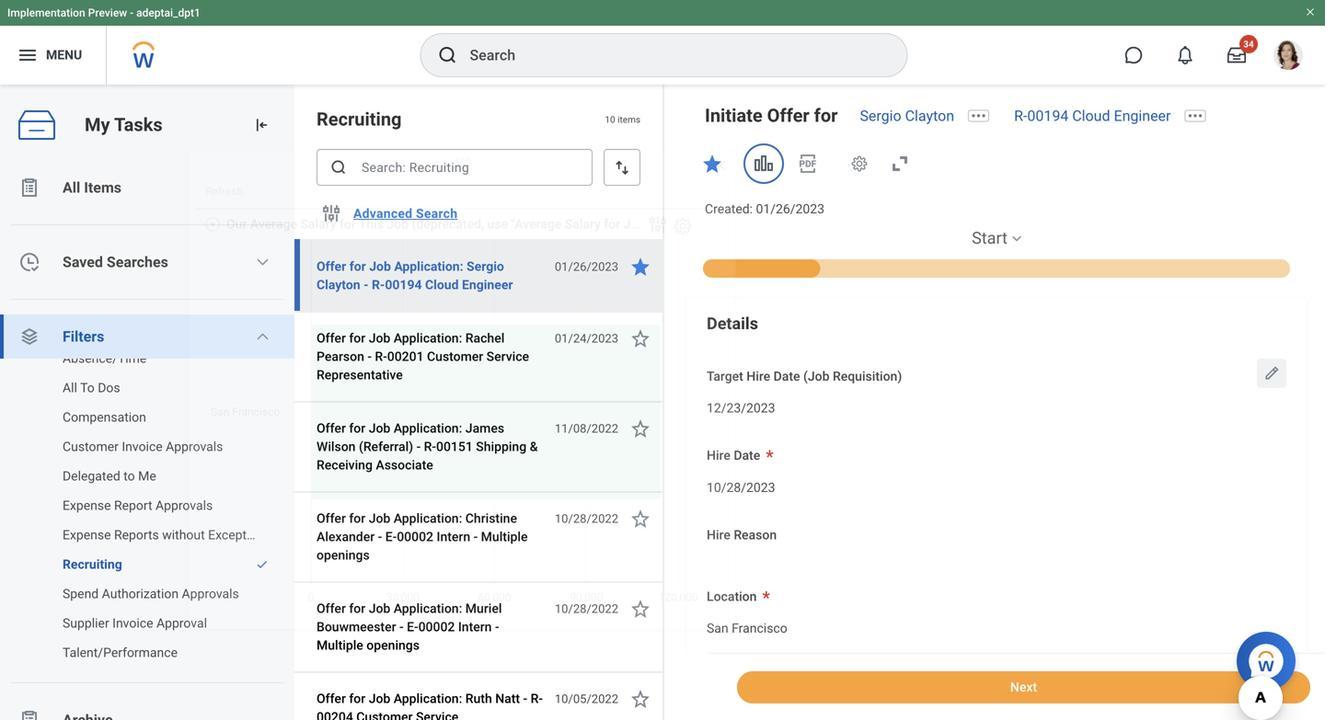 Task type: vqa. For each thing, say whether or not it's contained in the screenshot.
CUSTOMIZE at top
no



Task type: describe. For each thing, give the bounding box(es) containing it.
- for offer for job application: muriel bouwmeester ‎- e-00002 intern - multiple openings
[[495, 620, 499, 635]]

application: for christine
[[394, 511, 462, 526]]

report
[[114, 498, 152, 514]]

talent/performance
[[63, 646, 178, 661]]

00002 for bouwmeester
[[418, 620, 455, 635]]

r-00194 cloud engineer link
[[1014, 107, 1171, 125]]

1 horizontal spatial 01/26/2023
[[756, 202, 824, 217]]

hire for hire reason
[[707, 528, 731, 543]]

search image
[[329, 158, 348, 177]]

application: for james
[[394, 421, 462, 436]]

gear image
[[850, 155, 869, 173]]

for up view printable version (pdf) image
[[814, 105, 838, 127]]

offer for job application: muriel bouwmeester ‎- e-00002 intern - multiple openings
[[317, 601, 502, 653]]

01/24/2023
[[555, 332, 618, 346]]

10/28/2022 for offer for job application: christine alexander ‎- e-00002 intern - multiple openings
[[555, 512, 618, 526]]

recruiting inside item list "element"
[[317, 109, 402, 130]]

item list element
[[294, 85, 664, 721]]

offer for job application: james wilson (referral) ‎- r-00151 shipping & receiving associate button
[[317, 418, 545, 477]]

dos
[[98, 381, 120, 396]]

intern for christine
[[437, 530, 470, 545]]

sergio inside offer for job application: sergio clayton ‎- r-00194 cloud engineer
[[467, 259, 504, 274]]

job for offer for job application: christine alexander ‎- e-00002 intern - multiple openings
[[369, 511, 390, 526]]

delegated to me
[[63, 469, 156, 484]]

multiple for offer for job application: muriel bouwmeester ‎- e-00002 intern - multiple openings
[[317, 638, 363, 653]]

tasks
[[114, 114, 163, 136]]

expense for expense report approvals
[[63, 498, 111, 514]]

average
[[250, 217, 297, 232]]

christine
[[465, 511, 517, 526]]

collapse image
[[205, 217, 221, 233]]

view printable version (pdf) image
[[797, 153, 819, 175]]

james
[[465, 421, 504, 436]]

chevron down image
[[255, 329, 270, 344]]

authorization
[[102, 587, 179, 602]]

0 vertical spatial engineer
[[1114, 107, 1171, 125]]

bouwmeester
[[317, 620, 396, 635]]

10
[[605, 114, 615, 125]]

star image for offer for job application: muriel bouwmeester ‎- e-00002 intern - multiple openings
[[629, 598, 652, 620]]

application: for rachel
[[394, 331, 462, 346]]

clayton inside offer for job application: sergio clayton ‎- r-00194 cloud engineer
[[317, 277, 360, 293]]

job for offer for job application: muriel bouwmeester ‎- e-00002 intern - multiple openings
[[369, 601, 390, 617]]

‎- for pearson
[[367, 349, 372, 364]]

customer for offer for job application: ruth natt ‎- r- 00204 customer servic
[[356, 710, 413, 721]]

offer for offer for job application: christine alexander ‎- e-00002 intern - multiple openings
[[317, 511, 346, 526]]

refresh
[[205, 185, 243, 198]]

view related information image
[[753, 153, 775, 175]]

close view related information image
[[713, 158, 728, 173]]

for left the "configure and view chart data" image
[[604, 217, 620, 232]]

10/05/2022
[[555, 692, 618, 706]]

‎- for clayton
[[364, 277, 369, 293]]

r- for offer for job application: rachel pearson ‎- r-00201 customer service representative
[[375, 349, 387, 364]]

absence/time button
[[0, 344, 276, 374]]

advanced search
[[353, 206, 458, 221]]

offer for job application: sergio clayton ‎- r-00194 cloud engineer button
[[317, 256, 545, 296]]

offer for job application: christine alexander ‎- e-00002 intern - multiple openings
[[317, 511, 528, 563]]

for for offer for job application: muriel bouwmeester ‎- e-00002 intern - multiple openings
[[349, 601, 366, 617]]

offer for offer for job application: rachel pearson ‎- r-00201 customer service representative
[[317, 331, 346, 346]]

fullscreen image
[[889, 153, 911, 175]]

for for offer for job application: james wilson (referral) ‎- r-00151 shipping & receiving associate
[[349, 421, 366, 436]]

openings for bouwmeester
[[367, 638, 420, 653]]

compensation
[[63, 410, 146, 425]]

star image for offer for job application: james wilson (referral) ‎- r-00151 shipping & receiving associate
[[629, 418, 652, 440]]

created: 01/26/2023
[[705, 202, 824, 217]]

delegated to me button
[[0, 462, 276, 491]]

cloud inside offer for job application: sergio clayton ‎- r-00194 cloud engineer
[[425, 277, 459, 293]]

offer for job application: ruth natt ‎- r- 00204 customer servic
[[317, 692, 543, 721]]

r- inside offer for job application: james wilson (referral) ‎- r-00151 shipping & receiving associate
[[424, 439, 436, 455]]

list containing all items
[[0, 166, 294, 721]]

engineer inside offer for job application: sergio clayton ‎- r-00194 cloud engineer
[[462, 277, 513, 293]]

0 vertical spatial hire
[[747, 369, 770, 384]]

for for offer for job application: christine alexander ‎- e-00002 intern - multiple openings
[[349, 511, 366, 526]]

saved
[[63, 254, 103, 271]]

r- for offer for job application: sergio clayton ‎- r-00194 cloud engineer
[[372, 277, 385, 293]]

exceptions
[[208, 528, 271, 543]]

associate
[[376, 458, 433, 473]]

10/28/2023
[[707, 480, 775, 496]]

natt
[[495, 692, 520, 707]]

job for offer for job application: james wilson (referral) ‎- r-00151 shipping & receiving associate
[[369, 421, 390, 436]]

approvals for customer invoice approvals
[[166, 439, 223, 455]]

next button
[[737, 672, 1310, 704]]

refresh link
[[205, 185, 243, 198]]

next
[[1010, 680, 1037, 695]]

job left the "configure and view chart data" image
[[624, 217, 645, 232]]

implementation
[[7, 6, 85, 19]]

‎- for bouwmeester
[[399, 620, 404, 635]]

12/23/2023 text field
[[707, 390, 775, 422]]

34 button
[[1217, 35, 1258, 75]]

hire reason
[[707, 528, 777, 543]]

use)
[[745, 217, 772, 232]]

approvals for spend authorization approvals
[[182, 587, 239, 602]]

application: for muriel
[[394, 601, 462, 617]]

offer for job application: muriel bouwmeester ‎- e-00002 intern - multiple openings button
[[317, 598, 545, 657]]

transformation import image
[[252, 116, 271, 134]]

adeptai_dpt1
[[136, 6, 200, 19]]

advanced search button
[[346, 195, 465, 232]]

all items button
[[0, 166, 294, 210]]

application: for ruth
[[394, 692, 462, 707]]

start navigation
[[687, 227, 1307, 278]]

offer for job application: rachel pearson ‎- r-00201 customer service representative
[[317, 331, 529, 383]]

expense report approvals button
[[0, 491, 276, 521]]

all to dos
[[63, 381, 120, 396]]

check image
[[256, 559, 269, 571]]

expense reports without exceptions button
[[0, 521, 276, 550]]

job for offer for job application: ruth natt ‎- r- 00204 customer servic
[[369, 692, 390, 707]]

for for offer for job application: sergio clayton ‎- r-00194 cloud engineer
[[349, 259, 366, 274]]

00204
[[317, 710, 353, 721]]

intern for muriel
[[458, 620, 492, 635]]

configure image
[[320, 202, 342, 225]]

‎- for alexander
[[378, 530, 382, 545]]

r-00194 cloud engineer
[[1014, 107, 1171, 125]]

10/28/2022 for offer for job application: muriel bouwmeester ‎- e-00002 intern - multiple openings
[[555, 602, 618, 616]]

offer up view printable version (pdf) image
[[767, 105, 810, 127]]

34
[[1244, 39, 1254, 50]]

to
[[124, 469, 135, 484]]

12/23/2023
[[707, 401, 775, 416]]

offer for offer for job application: ruth natt ‎- r- 00204 customer servic
[[317, 692, 346, 707]]

preview
[[88, 6, 127, 19]]

profile")
[[649, 217, 695, 232]]

our
[[226, 217, 247, 232]]

shipping
[[476, 439, 527, 455]]

offer for job application: ruth natt ‎- r- 00204 customer servic button
[[317, 688, 545, 721]]

00002 for alexander
[[397, 530, 433, 545]]

invoice for supplier
[[112, 616, 153, 631]]

hire for hire date
[[707, 448, 731, 464]]

created:
[[705, 202, 753, 217]]

notifications large image
[[1176, 46, 1194, 64]]

all to dos button
[[0, 374, 276, 403]]

(deprecated,
[[412, 217, 484, 232]]

my
[[85, 114, 110, 136]]

spend authorization approvals button
[[0, 580, 276, 609]]

(job
[[803, 369, 830, 384]]

all items
[[63, 179, 122, 196]]

clock check image
[[18, 251, 40, 273]]

- inside menu banner
[[130, 6, 134, 19]]

items
[[84, 179, 122, 196]]

representative
[[317, 368, 403, 383]]

offer for job application: sergio clayton ‎- r-00194 cloud engineer
[[317, 259, 513, 293]]

compensation button
[[0, 403, 276, 433]]

me
[[138, 469, 156, 484]]



Task type: locate. For each thing, give the bounding box(es) containing it.
1 vertical spatial recruiting
[[63, 557, 122, 572]]

‎- inside offer for job application: rachel pearson ‎- r-00201 customer service representative
[[367, 349, 372, 364]]

1 horizontal spatial customer
[[356, 710, 413, 721]]

openings down alexander
[[317, 548, 370, 563]]

multiple inside offer for job application: christine alexander ‎- e-00002 intern - multiple openings
[[481, 530, 528, 545]]

e-
[[385, 530, 397, 545], [407, 620, 418, 635]]

2 horizontal spatial -
[[495, 620, 499, 635]]

star image right 11/08/2022
[[629, 418, 652, 440]]

application: inside offer for job application: james wilson (referral) ‎- r-00151 shipping & receiving associate
[[394, 421, 462, 436]]

offer for offer for job application: james wilson (referral) ‎- r-00151 shipping & receiving associate
[[317, 421, 346, 436]]

01/26/2023 up the use)
[[756, 202, 824, 217]]

openings down 'bouwmeester'
[[367, 638, 420, 653]]

all for all to dos
[[63, 381, 77, 396]]

requisition)
[[833, 369, 902, 384]]

target hire date (job requisition) element
[[707, 389, 775, 423]]

searches
[[107, 254, 168, 271]]

offer inside offer for job application: sergio clayton ‎- r-00194 cloud engineer
[[317, 259, 346, 274]]

alexander
[[317, 530, 375, 545]]

offer inside offer for job application: ruth natt ‎- r- 00204 customer servic
[[317, 692, 346, 707]]

expense report approvals
[[63, 498, 213, 514]]

move modal image
[[444, 151, 480, 173]]

customer up delegated
[[63, 439, 119, 455]]

approvals up without
[[156, 498, 213, 514]]

0 vertical spatial intern
[[437, 530, 470, 545]]

1 vertical spatial hire
[[707, 448, 731, 464]]

San Francisco text field
[[707, 610, 787, 642]]

san francisco
[[707, 621, 787, 636]]

location
[[707, 589, 757, 604]]

menu button
[[0, 26, 106, 85]]

r- inside offer for job application: sergio clayton ‎- r-00194 cloud engineer
[[372, 277, 385, 293]]

(do
[[698, 217, 718, 232]]

‎- up representative
[[367, 349, 372, 364]]

date up hire date element
[[734, 448, 760, 464]]

list containing absence/time
[[0, 344, 294, 668]]

recruiting button
[[0, 550, 247, 580]]

for inside offer for job application: sergio clayton ‎- r-00194 cloud engineer
[[349, 259, 366, 274]]

inbox large image
[[1228, 46, 1246, 64]]

application: down (deprecated,
[[394, 259, 463, 274]]

not
[[721, 217, 742, 232]]

salary
[[300, 217, 336, 232], [565, 217, 601, 232]]

2 vertical spatial customer
[[356, 710, 413, 721]]

0 vertical spatial approvals
[[166, 439, 223, 455]]

0 vertical spatial 00002
[[397, 530, 433, 545]]

job up the (referral)
[[369, 421, 390, 436]]

‎-
[[364, 277, 369, 293], [367, 349, 372, 364], [416, 439, 421, 455], [378, 530, 382, 545], [399, 620, 404, 635], [523, 692, 527, 707]]

customer right 00204
[[356, 710, 413, 721]]

11/08/2022
[[555, 422, 618, 436]]

clayton down this
[[317, 277, 360, 293]]

for inside offer for job application: rachel pearson ‎- r-00201 customer service representative
[[349, 331, 366, 346]]

2 salary from the left
[[565, 217, 601, 232]]

for inside offer for job application: muriel bouwmeester ‎- e-00002 intern - multiple openings
[[349, 601, 366, 617]]

offer up wilson
[[317, 421, 346, 436]]

1 horizontal spatial engineer
[[1114, 107, 1171, 125]]

spend authorization approvals
[[63, 587, 239, 602]]

invoice down spend authorization approvals button at the bottom of the page
[[112, 616, 153, 631]]

job down 'bouwmeester'
[[369, 692, 390, 707]]

pearson
[[317, 349, 364, 364]]

supplier
[[63, 616, 109, 631]]

offer
[[767, 105, 810, 127], [317, 259, 346, 274], [317, 331, 346, 346], [317, 421, 346, 436], [317, 511, 346, 526], [317, 601, 346, 617], [317, 692, 346, 707]]

list
[[0, 166, 294, 721], [0, 344, 294, 668]]

absence/time
[[63, 351, 147, 366]]

job right this
[[387, 217, 409, 232]]

initiate offer for
[[705, 105, 838, 127]]

e- inside offer for job application: christine alexander ‎- e-00002 intern - multiple openings
[[385, 530, 397, 545]]

job inside offer for job application: rachel pearson ‎- r-00201 customer service representative
[[369, 331, 390, 346]]

‎- inside offer for job application: james wilson (referral) ‎- r-00151 shipping & receiving associate
[[416, 439, 421, 455]]

date
[[774, 369, 800, 384], [734, 448, 760, 464]]

offer for job application: james wilson (referral) ‎- r-00151 shipping & receiving associate
[[317, 421, 538, 473]]

for down this
[[349, 259, 366, 274]]

openings
[[317, 548, 370, 563], [367, 638, 420, 653]]

for left this
[[340, 217, 356, 232]]

offer inside offer for job application: rachel pearson ‎- r-00201 customer service representative
[[317, 331, 346, 346]]

1 vertical spatial clayton
[[317, 277, 360, 293]]

francisco
[[732, 621, 787, 636]]

- down christine
[[474, 530, 478, 545]]

customer inside button
[[63, 439, 119, 455]]

intern inside offer for job application: muriel bouwmeester ‎- e-00002 intern - multiple openings
[[458, 620, 492, 635]]

0 horizontal spatial recruiting
[[63, 557, 122, 572]]

for for offer for job application: rachel pearson ‎- r-00201 customer service representative
[[349, 331, 366, 346]]

all for all items
[[63, 179, 80, 196]]

for up alexander
[[349, 511, 366, 526]]

1 vertical spatial 01/26/2023
[[555, 260, 618, 274]]

1 vertical spatial -
[[474, 530, 478, 545]]

0 horizontal spatial cloud
[[425, 277, 459, 293]]

intern down "muriel" on the left
[[458, 620, 492, 635]]

sergio down use
[[467, 259, 504, 274]]

01/26/2023 down "average
[[555, 260, 618, 274]]

1 horizontal spatial salary
[[565, 217, 601, 232]]

1 vertical spatial date
[[734, 448, 760, 464]]

configure image
[[673, 216, 693, 237]]

application: inside offer for job application: christine alexander ‎- e-00002 intern - multiple openings
[[394, 511, 462, 526]]

application: inside offer for job application: muriel bouwmeester ‎- e-00002 intern - multiple openings
[[394, 601, 462, 617]]

0 vertical spatial openings
[[317, 548, 370, 563]]

1 list from the top
[[0, 166, 294, 721]]

application: up 00201
[[394, 331, 462, 346]]

0 vertical spatial invoice
[[122, 439, 163, 455]]

for inside offer for job application: ruth natt ‎- r- 00204 customer servic
[[349, 692, 366, 707]]

01/26/2023
[[756, 202, 824, 217], [555, 260, 618, 274]]

openings inside offer for job application: muriel bouwmeester ‎- e-00002 intern - multiple openings
[[367, 638, 420, 653]]

1 horizontal spatial cloud
[[1072, 107, 1110, 125]]

2 list from the top
[[0, 344, 294, 668]]

for inside offer for job application: james wilson (referral) ‎- r-00151 shipping & receiving associate
[[349, 421, 366, 436]]

invoice
[[122, 439, 163, 455], [112, 616, 153, 631]]

advanced
[[353, 206, 413, 221]]

job up alexander
[[369, 511, 390, 526]]

intern
[[437, 530, 470, 545], [458, 620, 492, 635]]

approvals down compensation button
[[166, 439, 223, 455]]

0 vertical spatial -
[[130, 6, 134, 19]]

implementation preview -   adeptai_dpt1
[[7, 6, 200, 19]]

without
[[162, 528, 205, 543]]

date left '(job'
[[774, 369, 800, 384]]

- down "muriel" on the left
[[495, 620, 499, 635]]

job inside offer for job application: ruth natt ‎- r- 00204 customer servic
[[369, 692, 390, 707]]

search
[[416, 206, 458, 221]]

offer up 'bouwmeester'
[[317, 601, 346, 617]]

hire date element
[[707, 468, 775, 502]]

all
[[63, 179, 80, 196], [63, 381, 77, 396]]

00002 up offer for job application: ruth natt ‎- r- 00204 customer servic button
[[418, 620, 455, 635]]

r- inside offer for job application: rachel pearson ‎- r-00201 customer service representative
[[375, 349, 387, 364]]

1 horizontal spatial e-
[[407, 620, 418, 635]]

star image down the "configure and view chart data" image
[[629, 256, 652, 278]]

intern down christine
[[437, 530, 470, 545]]

sergio up the fullscreen icon
[[860, 107, 902, 125]]

1 vertical spatial all
[[63, 381, 77, 396]]

offer inside offer for job application: james wilson (referral) ‎- r-00151 shipping & receiving associate
[[317, 421, 346, 436]]

job inside offer for job application: muriel bouwmeester ‎- e-00002 intern - multiple openings
[[369, 601, 390, 617]]

clayton
[[905, 107, 954, 125], [317, 277, 360, 293]]

1 vertical spatial e-
[[407, 620, 418, 635]]

1 horizontal spatial date
[[774, 369, 800, 384]]

multiple down christine
[[481, 530, 528, 545]]

1 vertical spatial 10/28/2022
[[555, 602, 618, 616]]

customer invoice approvals
[[63, 439, 223, 455]]

target hire date (job requisition)
[[707, 369, 902, 384]]

0 horizontal spatial multiple
[[317, 638, 363, 653]]

star image for offer for job application: ruth natt ‎- r- 00204 customer servic
[[629, 688, 652, 710]]

application: inside offer for job application: ruth natt ‎- r- 00204 customer servic
[[394, 692, 462, 707]]

00002 inside offer for job application: christine alexander ‎- e-00002 intern - multiple openings
[[397, 530, 433, 545]]

2 expense from the top
[[63, 528, 111, 543]]

offer inside offer for job application: christine alexander ‎- e-00002 intern - multiple openings
[[317, 511, 346, 526]]

hire left reason
[[707, 528, 731, 543]]

multiple inside offer for job application: muriel bouwmeester ‎- e-00002 intern - multiple openings
[[317, 638, 363, 653]]

-
[[130, 6, 134, 19], [474, 530, 478, 545], [495, 620, 499, 635]]

recruiting up spend
[[63, 557, 122, 572]]

use
[[487, 217, 508, 232]]

hire right target
[[747, 369, 770, 384]]

clipboard image
[[18, 177, 40, 199]]

0 vertical spatial date
[[774, 369, 800, 384]]

openings inside offer for job application: christine alexander ‎- e-00002 intern - multiple openings
[[317, 548, 370, 563]]

0 horizontal spatial 01/26/2023
[[555, 260, 618, 274]]

0 vertical spatial multiple
[[481, 530, 528, 545]]

0 vertical spatial clayton
[[905, 107, 954, 125]]

1 horizontal spatial 00194
[[1027, 107, 1069, 125]]

cloud
[[1072, 107, 1110, 125], [425, 277, 459, 293]]

Search Workday  search field
[[470, 35, 869, 75]]

customer inside offer for job application: ruth natt ‎- r- 00204 customer servic
[[356, 710, 413, 721]]

customer for offer for job application: rachel pearson ‎- r-00201 customer service representative
[[427, 349, 483, 364]]

expense for expense reports without exceptions
[[63, 528, 111, 543]]

0 vertical spatial cloud
[[1072, 107, 1110, 125]]

expense reports without exceptions
[[63, 528, 271, 543]]

1 vertical spatial cloud
[[425, 277, 459, 293]]

offer for job application: christine alexander ‎- e-00002 intern - multiple openings button
[[317, 508, 545, 567]]

hire up hire date element
[[707, 448, 731, 464]]

for up wilson
[[349, 421, 366, 436]]

recruiting inside button
[[63, 557, 122, 572]]

approvals
[[166, 439, 223, 455], [156, 498, 213, 514], [182, 587, 239, 602]]

job up 00201
[[369, 331, 390, 346]]

menu
[[46, 48, 82, 63]]

0 horizontal spatial engineer
[[462, 277, 513, 293]]

1 vertical spatial approvals
[[156, 498, 213, 514]]

r- for offer for job application: ruth natt ‎- r- 00204 customer servic
[[531, 692, 543, 707]]

- for offer for job application: christine alexander ‎- e-00002 intern - multiple openings
[[474, 530, 478, 545]]

1 vertical spatial customer
[[63, 439, 119, 455]]

job up 'bouwmeester'
[[369, 601, 390, 617]]

intern inside offer for job application: christine alexander ‎- e-00002 intern - multiple openings
[[437, 530, 470, 545]]

openings for alexander
[[317, 548, 370, 563]]

expense inside button
[[63, 498, 111, 514]]

clayton up the fullscreen icon
[[905, 107, 954, 125]]

1 expense from the top
[[63, 498, 111, 514]]

application: left ruth
[[394, 692, 462, 707]]

job
[[387, 217, 409, 232], [624, 217, 645, 232], [369, 259, 391, 274], [369, 331, 390, 346], [369, 421, 390, 436], [369, 511, 390, 526], [369, 601, 390, 617], [369, 692, 390, 707]]

star image
[[701, 153, 723, 175], [629, 328, 652, 350], [629, 508, 652, 530], [629, 598, 652, 620], [629, 688, 652, 710]]

details element
[[687, 297, 1307, 721]]

application: down associate
[[394, 511, 462, 526]]

location element
[[707, 609, 787, 643]]

muriel
[[465, 601, 502, 617]]

0 vertical spatial expense
[[63, 498, 111, 514]]

2 10/28/2022 from the top
[[555, 602, 618, 616]]

- inside offer for job application: christine alexander ‎- e-00002 intern - multiple openings
[[474, 530, 478, 545]]

job inside offer for job application: james wilson (referral) ‎- r-00151 shipping & receiving associate
[[369, 421, 390, 436]]

for inside offer for job application: christine alexander ‎- e-00002 intern - multiple openings
[[349, 511, 366, 526]]

details
[[707, 314, 758, 333]]

our average salary for this job (deprecated, use "average salary for job profile") (do not use)
[[226, 217, 772, 232]]

1 vertical spatial sergio
[[467, 259, 504, 274]]

0 horizontal spatial e-
[[385, 530, 397, 545]]

offer for job application: rachel pearson ‎- r-00201 customer service representative button
[[317, 328, 545, 387]]

application: left "muriel" on the left
[[394, 601, 462, 617]]

offer down configure icon
[[317, 259, 346, 274]]

ruth
[[465, 692, 492, 707]]

e- right 'bouwmeester'
[[407, 620, 418, 635]]

00194 inside offer for job application: sergio clayton ‎- r-00194 cloud engineer
[[385, 277, 422, 293]]

job inside offer for job application: christine alexander ‎- e-00002 intern - multiple openings
[[369, 511, 390, 526]]

0 vertical spatial customer
[[427, 349, 483, 364]]

00002 inside offer for job application: muriel bouwmeester ‎- e-00002 intern - multiple openings
[[418, 620, 455, 635]]

receiving
[[317, 458, 373, 473]]

approvals inside spend authorization approvals button
[[182, 587, 239, 602]]

justify image
[[17, 44, 39, 66]]

- right preview
[[130, 6, 134, 19]]

application: inside offer for job application: sergio clayton ‎- r-00194 cloud engineer
[[394, 259, 463, 274]]

1 vertical spatial openings
[[367, 638, 420, 653]]

supplier invoice approval
[[63, 616, 207, 631]]

star image for offer for job application: christine alexander ‎- e-00002 intern - multiple openings
[[629, 508, 652, 530]]

delegated
[[63, 469, 120, 484]]

00002
[[397, 530, 433, 545], [418, 620, 455, 635]]

1 vertical spatial 00194
[[385, 277, 422, 293]]

2 vertical spatial -
[[495, 620, 499, 635]]

offer for offer for job application: muriel bouwmeester ‎- e-00002 intern - multiple openings
[[317, 601, 346, 617]]

‎- inside offer for job application: sergio clayton ‎- r-00194 cloud engineer
[[364, 277, 369, 293]]

0 vertical spatial all
[[63, 179, 80, 196]]

01/26/2023 inside item list "element"
[[555, 260, 618, 274]]

expense
[[63, 498, 111, 514], [63, 528, 111, 543]]

wilson
[[317, 439, 356, 455]]

‎- right alexander
[[378, 530, 382, 545]]

invoice for customer
[[122, 439, 163, 455]]

0 vertical spatial recruiting
[[317, 109, 402, 130]]

‎- inside offer for job application: ruth natt ‎- r- 00204 customer servic
[[523, 692, 527, 707]]

approvals up approval
[[182, 587, 239, 602]]

star image for offer for job application: rachel pearson ‎- r-00201 customer service representative
[[629, 328, 652, 350]]

for for offer for job application: ruth natt ‎- r- 00204 customer servic
[[349, 692, 366, 707]]

offer inside offer for job application: muriel bouwmeester ‎- e-00002 intern - multiple openings
[[317, 601, 346, 617]]

this
[[359, 217, 384, 232]]

- inside offer for job application: muriel bouwmeester ‎- e-00002 intern - multiple openings
[[495, 620, 499, 635]]

for up 00204
[[349, 692, 366, 707]]

2 star image from the top
[[629, 418, 652, 440]]

initiate
[[705, 105, 763, 127]]

menu banner
[[0, 0, 1325, 85]]

customer
[[427, 349, 483, 364], [63, 439, 119, 455], [356, 710, 413, 721]]

1 vertical spatial invoice
[[112, 616, 153, 631]]

0 vertical spatial star image
[[629, 256, 652, 278]]

‎- for natt
[[523, 692, 527, 707]]

saved searches button
[[0, 240, 294, 284]]

1 horizontal spatial multiple
[[481, 530, 528, 545]]

star image
[[629, 256, 652, 278], [629, 418, 652, 440]]

spend
[[63, 587, 99, 602]]

approvals inside expense report approvals button
[[156, 498, 213, 514]]

job for offer for job application: sergio clayton ‎- r-00194 cloud engineer
[[369, 259, 391, 274]]

all inside button
[[63, 381, 77, 396]]

0 vertical spatial e-
[[385, 530, 397, 545]]

approvals for expense report approvals
[[156, 498, 213, 514]]

job inside offer for job application: sergio clayton ‎- r-00194 cloud engineer
[[369, 259, 391, 274]]

for up pearson
[[349, 331, 366, 346]]

1 horizontal spatial recruiting
[[317, 109, 402, 130]]

invoice down compensation button
[[122, 439, 163, 455]]

1 vertical spatial star image
[[629, 418, 652, 440]]

filters
[[63, 328, 104, 346]]

invoice inside button
[[122, 439, 163, 455]]

1 10/28/2022 from the top
[[555, 512, 618, 526]]

1 vertical spatial 00002
[[418, 620, 455, 635]]

expense inside 'button'
[[63, 528, 111, 543]]

for up 'bouwmeester'
[[349, 601, 366, 617]]

search image
[[437, 44, 459, 66]]

approvals inside customer invoice approvals button
[[166, 439, 223, 455]]

‎- right natt
[[523, 692, 527, 707]]

0 vertical spatial sergio
[[860, 107, 902, 125]]

salary right "average
[[565, 217, 601, 232]]

0 horizontal spatial salary
[[300, 217, 336, 232]]

‎- down this
[[364, 277, 369, 293]]

customer invoice approvals button
[[0, 433, 276, 462]]

0 horizontal spatial clayton
[[317, 277, 360, 293]]

offer up pearson
[[317, 331, 346, 346]]

all left to
[[63, 381, 77, 396]]

all left items
[[63, 179, 80, 196]]

2 vertical spatial approvals
[[182, 587, 239, 602]]

offer up 00204
[[317, 692, 346, 707]]

r- inside offer for job application: ruth natt ‎- r- 00204 customer servic
[[531, 692, 543, 707]]

0 horizontal spatial customer
[[63, 439, 119, 455]]

2 horizontal spatial customer
[[427, 349, 483, 364]]

0 vertical spatial 01/26/2023
[[756, 202, 824, 217]]

recruiting up search icon
[[317, 109, 402, 130]]

10/28/2023 text field
[[707, 469, 775, 501]]

2 all from the top
[[63, 381, 77, 396]]

‎- inside offer for job application: muriel bouwmeester ‎- e-00002 intern - multiple openings
[[399, 620, 404, 635]]

edit image
[[1263, 364, 1281, 383]]

salary right average
[[300, 217, 336, 232]]

1 horizontal spatial sergio
[[860, 107, 902, 125]]

our average salary for this job (deprecated, use "average salary for job profile") (do not use) dialog
[[188, 150, 772, 699]]

1 vertical spatial multiple
[[317, 638, 363, 653]]

1 horizontal spatial clayton
[[905, 107, 954, 125]]

reports
[[114, 528, 159, 543]]

2 vertical spatial hire
[[707, 528, 731, 543]]

multiple for offer for job application: christine alexander ‎- e-00002 intern - multiple openings
[[481, 530, 528, 545]]

‎- inside offer for job application: christine alexander ‎- e-00002 intern - multiple openings
[[378, 530, 382, 545]]

e- inside offer for job application: muriel bouwmeester ‎- e-00002 intern - multiple openings
[[407, 620, 418, 635]]

approval
[[156, 616, 207, 631]]

expense up recruiting button
[[63, 528, 111, 543]]

10/28/2022 down 11/08/2022
[[555, 512, 618, 526]]

0 vertical spatial 10/28/2022
[[555, 512, 618, 526]]

‎- up associate
[[416, 439, 421, 455]]

job for offer for job application: rachel pearson ‎- r-00201 customer service representative
[[369, 331, 390, 346]]

0 horizontal spatial date
[[734, 448, 760, 464]]

application: for sergio
[[394, 259, 463, 274]]

00002 right alexander
[[397, 530, 433, 545]]

application: inside offer for job application: rachel pearson ‎- r-00201 customer service representative
[[394, 331, 462, 346]]

service
[[487, 349, 529, 364]]

1 all from the top
[[63, 179, 80, 196]]

0 vertical spatial 00194
[[1027, 107, 1069, 125]]

profile logan mcneil image
[[1274, 40, 1303, 74]]

e- right alexander
[[385, 530, 397, 545]]

1 vertical spatial engineer
[[462, 277, 513, 293]]

saved searches
[[63, 254, 168, 271]]

1 salary from the left
[[300, 217, 336, 232]]

configure and view chart data image
[[647, 214, 669, 236]]

customer down rachel
[[427, 349, 483, 364]]

1 vertical spatial expense
[[63, 528, 111, 543]]

expense down delegated
[[63, 498, 111, 514]]

0 horizontal spatial sergio
[[467, 259, 504, 274]]

san
[[707, 621, 729, 636]]

0 horizontal spatial 00194
[[385, 277, 422, 293]]

10/28/2022 up the 10/05/2022
[[555, 602, 618, 616]]

clipboard image
[[18, 710, 40, 721]]

perspective image
[[18, 326, 40, 348]]

‎- right 'bouwmeester'
[[399, 620, 404, 635]]

start button
[[972, 227, 1008, 249]]

star image for offer for job application: sergio clayton ‎- r-00194 cloud engineer
[[629, 256, 652, 278]]

my tasks element
[[0, 85, 294, 721]]

offer for offer for job application: sergio clayton ‎- r-00194 cloud engineer
[[317, 259, 346, 274]]

1 star image from the top
[[629, 256, 652, 278]]

0 horizontal spatial -
[[130, 6, 134, 19]]

application: up the 00151
[[394, 421, 462, 436]]

e- for bouwmeester
[[407, 620, 418, 635]]

1 vertical spatial intern
[[458, 620, 492, 635]]

invoice inside button
[[112, 616, 153, 631]]

reason
[[734, 528, 777, 543]]

e- for alexander
[[385, 530, 397, 545]]

1 horizontal spatial -
[[474, 530, 478, 545]]

customer inside offer for job application: rachel pearson ‎- r-00201 customer service representative
[[427, 349, 483, 364]]

target
[[707, 369, 743, 384]]

all inside button
[[63, 179, 80, 196]]

job down this
[[369, 259, 391, 274]]

multiple down 'bouwmeester'
[[317, 638, 363, 653]]

offer up alexander
[[317, 511, 346, 526]]

sergio clayton
[[860, 107, 954, 125]]

"average
[[511, 217, 562, 232]]

close environment banner image
[[1305, 6, 1316, 17]]



